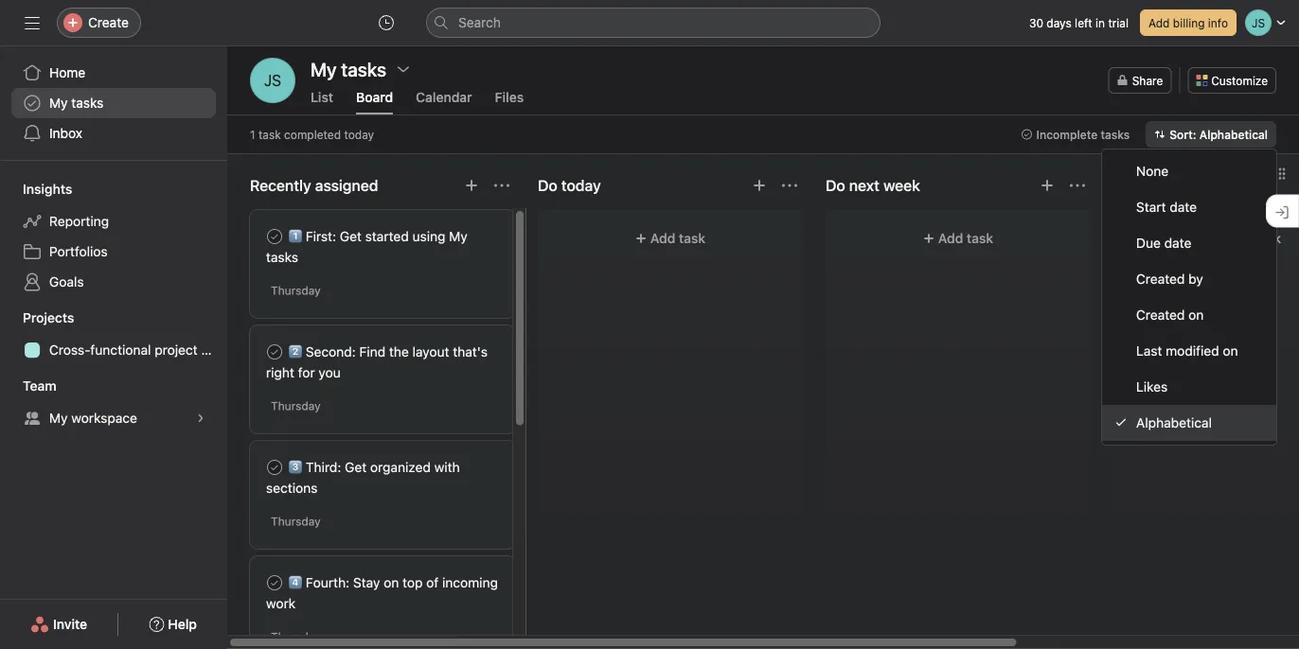 Task type: locate. For each thing, give the bounding box(es) containing it.
completed image left 4️⃣
[[263, 572, 286, 595]]

completed checkbox left 2️⃣
[[263, 341, 286, 364]]

1 vertical spatial my
[[449, 229, 468, 244]]

1 vertical spatial completed checkbox
[[263, 572, 286, 595]]

completed image for 2️⃣ second: find the layout that's right for you
[[263, 341, 286, 364]]

teams element
[[0, 369, 227, 438]]

on down by
[[1189, 307, 1204, 323]]

2 thursday button from the top
[[271, 400, 321, 413]]

2 vertical spatial completed image
[[263, 572, 286, 595]]

0 horizontal spatial more section actions image
[[494, 178, 510, 193]]

0 vertical spatial completed checkbox
[[263, 341, 286, 364]]

2 vertical spatial on
[[384, 575, 399, 591]]

on left top
[[384, 575, 399, 591]]

thursday button for 3️⃣ third: get organized with sections
[[271, 515, 321, 529]]

0 vertical spatial get
[[340, 229, 362, 244]]

files
[[495, 90, 524, 105]]

thursday button down "1️⃣"
[[271, 284, 321, 297]]

tasks down "1️⃣"
[[266, 250, 298, 265]]

0 vertical spatial date
[[1170, 199, 1197, 215]]

thursday down work
[[271, 631, 321, 644]]

date
[[1170, 199, 1197, 215], [1165, 235, 1192, 251]]

completed checkbox left 3️⃣
[[263, 457, 286, 479]]

1 vertical spatial tasks
[[1101, 128, 1130, 141]]

1
[[250, 128, 255, 141]]

left
[[1075, 16, 1093, 29]]

add task image
[[752, 178, 767, 193], [1040, 178, 1055, 193]]

completed image
[[263, 225, 286, 248], [263, 341, 286, 364], [263, 572, 286, 595]]

0 horizontal spatial on
[[384, 575, 399, 591]]

add task button for do today
[[549, 222, 792, 256]]

thursday down for
[[271, 400, 321, 413]]

today
[[344, 128, 374, 141]]

2 add task image from the left
[[1040, 178, 1055, 193]]

likes
[[1137, 379, 1168, 395]]

billing
[[1173, 16, 1205, 29]]

0 horizontal spatial add task button
[[549, 222, 792, 256]]

created by
[[1137, 271, 1204, 287]]

1 add task from the left
[[651, 231, 706, 246]]

2 horizontal spatial tasks
[[1101, 128, 1130, 141]]

get
[[340, 229, 362, 244], [345, 460, 367, 475]]

1 add task button from the left
[[549, 222, 792, 256]]

0 vertical spatial on
[[1189, 307, 1204, 323]]

get right first:
[[340, 229, 362, 244]]

create button
[[57, 8, 141, 38]]

1 vertical spatial alphabetical
[[1137, 415, 1212, 431]]

sections
[[266, 481, 318, 496]]

incomplete tasks
[[1037, 128, 1130, 141]]

4 thursday from the top
[[271, 631, 321, 644]]

1 horizontal spatial add task image
[[1040, 178, 1055, 193]]

using
[[413, 229, 446, 244]]

3 completed image from the top
[[263, 572, 286, 595]]

plan
[[201, 342, 227, 358]]

tasks
[[71, 95, 104, 111], [1101, 128, 1130, 141], [266, 250, 298, 265]]

0 vertical spatial alphabetical
[[1200, 128, 1268, 141]]

4 thursday button from the top
[[271, 631, 321, 644]]

calendar
[[416, 90, 472, 105]]

team button
[[0, 377, 56, 396]]

thursday button for 1️⃣ first: get started using my tasks
[[271, 284, 321, 297]]

1 vertical spatial completed image
[[263, 341, 286, 364]]

do later
[[1114, 177, 1169, 195]]

my inside teams element
[[49, 411, 68, 426]]

thursday button
[[271, 284, 321, 297], [271, 400, 321, 413], [271, 515, 321, 529], [271, 631, 321, 644]]

0 vertical spatial my
[[49, 95, 68, 111]]

get inside 3️⃣ third: get organized with sections
[[345, 460, 367, 475]]

completed image for 4️⃣ fourth: stay on top of incoming work
[[263, 572, 286, 595]]

inbox
[[49, 126, 82, 141]]

on right modified
[[1223, 343, 1239, 359]]

thursday button down sections
[[271, 515, 321, 529]]

2 add task from the left
[[939, 231, 994, 246]]

tasks inside global element
[[71, 95, 104, 111]]

get inside 1️⃣ first: get started using my tasks
[[340, 229, 362, 244]]

you
[[319, 365, 341, 381]]

1 horizontal spatial more section actions image
[[782, 178, 798, 193]]

1 thursday button from the top
[[271, 284, 321, 297]]

2 more section actions image from the left
[[782, 178, 798, 193]]

completed checkbox for 2️⃣ second: find the layout that's right for you
[[263, 341, 286, 364]]

1 vertical spatial created
[[1137, 307, 1185, 323]]

alphabetical inside radio item
[[1137, 415, 1212, 431]]

due date
[[1137, 235, 1192, 251]]

next week
[[849, 177, 921, 195]]

date right start
[[1170, 199, 1197, 215]]

2 vertical spatial my
[[49, 411, 68, 426]]

date right 'due'
[[1165, 235, 1192, 251]]

created
[[1137, 271, 1185, 287], [1137, 307, 1185, 323]]

1 created from the top
[[1137, 271, 1185, 287]]

add task
[[651, 231, 706, 246], [939, 231, 994, 246], [1226, 231, 1282, 246]]

Completed checkbox
[[263, 225, 286, 248], [263, 572, 286, 595]]

1 vertical spatial date
[[1165, 235, 1192, 251]]

start
[[1137, 199, 1166, 215]]

thursday button down for
[[271, 400, 321, 413]]

alphabetical
[[1200, 128, 1268, 141], [1137, 415, 1212, 431]]

work
[[266, 596, 296, 612]]

0 horizontal spatial tasks
[[71, 95, 104, 111]]

history image
[[379, 15, 394, 30]]

get right the third: in the left bottom of the page
[[345, 460, 367, 475]]

projects element
[[0, 301, 227, 369]]

0 vertical spatial tasks
[[71, 95, 104, 111]]

3️⃣ third: get organized with sections
[[266, 460, 460, 496]]

alphabetical down 'likes' in the bottom right of the page
[[1137, 415, 1212, 431]]

2 add task button from the left
[[837, 222, 1080, 256]]

tasks down home at the left top of the page
[[71, 95, 104, 111]]

cross-functional project plan link
[[11, 335, 227, 366]]

0 vertical spatial completed checkbox
[[263, 225, 286, 248]]

completed image for 1️⃣ first: get started using my tasks
[[263, 225, 286, 248]]

created down created by at the right top of page
[[1137, 307, 1185, 323]]

1 add task image from the left
[[752, 178, 767, 193]]

search list box
[[426, 8, 881, 38]]

1 horizontal spatial tasks
[[266, 250, 298, 265]]

thursday for 1️⃣ first: get started using my tasks
[[271, 284, 321, 297]]

completed checkbox left 4️⃣
[[263, 572, 286, 595]]

my tasks
[[49, 95, 104, 111]]

1 thursday from the top
[[271, 284, 321, 297]]

0 horizontal spatial add task
[[651, 231, 706, 246]]

my inside global element
[[49, 95, 68, 111]]

1 horizontal spatial add task button
[[837, 222, 1080, 256]]

3 thursday button from the top
[[271, 515, 321, 529]]

task
[[259, 128, 281, 141], [679, 231, 706, 246], [967, 231, 994, 246], [1255, 231, 1282, 246]]

more section actions image
[[494, 178, 510, 193], [782, 178, 798, 193]]

1 horizontal spatial add task
[[939, 231, 994, 246]]

my
[[49, 95, 68, 111], [449, 229, 468, 244], [49, 411, 68, 426]]

show options image
[[396, 62, 411, 77]]

my for my tasks
[[49, 95, 68, 111]]

add
[[1149, 16, 1170, 29], [651, 231, 676, 246], [939, 231, 964, 246], [1226, 231, 1252, 246]]

0 vertical spatial completed image
[[263, 225, 286, 248]]

more section actions image right add task image
[[494, 178, 510, 193]]

goals link
[[11, 267, 216, 297]]

completed checkbox left "1️⃣"
[[263, 225, 286, 248]]

2 vertical spatial tasks
[[266, 250, 298, 265]]

2 horizontal spatial on
[[1223, 343, 1239, 359]]

2 thursday from the top
[[271, 400, 321, 413]]

organized
[[370, 460, 431, 475]]

see details, my workspace image
[[195, 413, 206, 424]]

cross-functional project plan
[[49, 342, 227, 358]]

thursday
[[271, 284, 321, 297], [271, 400, 321, 413], [271, 515, 321, 529], [271, 631, 321, 644]]

sort: alphabetical button
[[1146, 121, 1277, 148]]

3 thursday from the top
[[271, 515, 321, 529]]

tasks right incomplete
[[1101, 128, 1130, 141]]

1 more section actions image from the left
[[494, 178, 510, 193]]

my tasks link
[[11, 88, 216, 118]]

my right using
[[449, 229, 468, 244]]

workspace
[[71, 411, 137, 426]]

2 completed checkbox from the top
[[263, 457, 286, 479]]

2 completed checkbox from the top
[[263, 572, 286, 595]]

with
[[434, 460, 460, 475]]

tasks inside dropdown button
[[1101, 128, 1130, 141]]

find
[[359, 344, 386, 360]]

my workspace
[[49, 411, 137, 426]]

1 completed checkbox from the top
[[263, 225, 286, 248]]

thursday for 4️⃣ fourth: stay on top of incoming work
[[271, 631, 321, 644]]

2 horizontal spatial add task button
[[1125, 222, 1300, 256]]

my down the team
[[49, 411, 68, 426]]

reporting link
[[11, 206, 216, 237]]

1 vertical spatial completed checkbox
[[263, 457, 286, 479]]

home link
[[11, 58, 216, 88]]

layout
[[413, 344, 449, 360]]

help
[[168, 617, 197, 633]]

0 horizontal spatial add task image
[[752, 178, 767, 193]]

2 horizontal spatial add task
[[1226, 231, 1282, 246]]

30
[[1029, 16, 1044, 29]]

Completed checkbox
[[263, 341, 286, 364], [263, 457, 286, 479]]

in
[[1096, 16, 1105, 29]]

2 completed image from the top
[[263, 341, 286, 364]]

incoming
[[442, 575, 498, 591]]

completed image left "1️⃣"
[[263, 225, 286, 248]]

date for start date
[[1170, 199, 1197, 215]]

tasks for my tasks
[[71, 95, 104, 111]]

that's
[[453, 344, 488, 360]]

created for created by
[[1137, 271, 1185, 287]]

insights
[[23, 181, 72, 197]]

add task image left the do
[[752, 178, 767, 193]]

0 vertical spatial created
[[1137, 271, 1185, 287]]

1 completed checkbox from the top
[[263, 341, 286, 364]]

add task image left more section actions image on the right of page
[[1040, 178, 1055, 193]]

add task image
[[464, 178, 479, 193]]

more section actions image left the do
[[782, 178, 798, 193]]

thursday button down work
[[271, 631, 321, 644]]

info
[[1208, 16, 1228, 29]]

alphabetical right sort:
[[1200, 128, 1268, 141]]

global element
[[0, 46, 227, 160]]

do today
[[538, 177, 601, 195]]

list link
[[311, 90, 333, 115]]

2 created from the top
[[1137, 307, 1185, 323]]

my for my workspace
[[49, 411, 68, 426]]

my up inbox at the top left of page
[[49, 95, 68, 111]]

customize
[[1212, 74, 1268, 87]]

thursday down sections
[[271, 515, 321, 529]]

completed checkbox for 3️⃣ third: get organized with sections
[[263, 457, 286, 479]]

none
[[1137, 163, 1169, 179]]

thursday down "1️⃣"
[[271, 284, 321, 297]]

started
[[365, 229, 409, 244]]

add task button
[[549, 222, 792, 256], [837, 222, 1080, 256], [1125, 222, 1300, 256]]

js button
[[250, 58, 296, 103]]

completed image left 2️⃣
[[263, 341, 286, 364]]

2️⃣ second: find the layout that's right for you
[[266, 344, 488, 381]]

for
[[298, 365, 315, 381]]

reporting
[[49, 214, 109, 229]]

created left by
[[1137, 271, 1185, 287]]

1 vertical spatial get
[[345, 460, 367, 475]]

stay
[[353, 575, 380, 591]]

more section actions image for recently assigned
[[494, 178, 510, 193]]

my workspace link
[[11, 403, 216, 434]]

1 completed image from the top
[[263, 225, 286, 248]]

invite button
[[18, 608, 100, 642]]



Task type: vqa. For each thing, say whether or not it's contained in the screenshot.
Activity link
no



Task type: describe. For each thing, give the bounding box(es) containing it.
customize button
[[1188, 67, 1277, 94]]

sort: alphabetical
[[1170, 128, 1268, 141]]

do
[[826, 177, 846, 195]]

home
[[49, 65, 85, 81]]

4️⃣
[[289, 575, 302, 591]]

incomplete
[[1037, 128, 1098, 141]]

add inside button
[[1149, 16, 1170, 29]]

cross-
[[49, 342, 90, 358]]

projects button
[[0, 309, 74, 328]]

sort:
[[1170, 128, 1197, 141]]

trial
[[1109, 16, 1129, 29]]

add task button for do next week
[[837, 222, 1080, 256]]

30 days left in trial
[[1029, 16, 1129, 29]]

last
[[1137, 343, 1163, 359]]

created for created on
[[1137, 307, 1185, 323]]

3 add task from the left
[[1226, 231, 1282, 246]]

portfolios
[[49, 244, 108, 260]]

days
[[1047, 16, 1072, 29]]

insights button
[[0, 180, 72, 199]]

portfolios link
[[11, 237, 216, 267]]

third:
[[306, 460, 341, 475]]

functional
[[90, 342, 151, 358]]

my inside 1️⃣ first: get started using my tasks
[[449, 229, 468, 244]]

add billing info button
[[1140, 9, 1237, 36]]

add billing info
[[1149, 16, 1228, 29]]

created on
[[1137, 307, 1204, 323]]

project
[[155, 342, 198, 358]]

create
[[88, 15, 129, 30]]

insights element
[[0, 172, 227, 301]]

goals
[[49, 274, 84, 290]]

get for first:
[[340, 229, 362, 244]]

by
[[1189, 271, 1204, 287]]

alphabetical radio item
[[1103, 405, 1277, 441]]

alphabetical inside popup button
[[1200, 128, 1268, 141]]

list
[[311, 90, 333, 105]]

my tasks
[[311, 58, 387, 80]]

date for due date
[[1165, 235, 1192, 251]]

more section actions image for do today
[[782, 178, 798, 193]]

1 horizontal spatial on
[[1189, 307, 1204, 323]]

thursday button for 4️⃣ fourth: stay on top of incoming work
[[271, 631, 321, 644]]

thursday button for 2️⃣ second: find the layout that's right for you
[[271, 400, 321, 413]]

last modified on
[[1137, 343, 1239, 359]]

completed checkbox for 1️⃣ first: get started using my tasks
[[263, 225, 286, 248]]

recently assigned
[[250, 177, 378, 195]]

1 vertical spatial on
[[1223, 343, 1239, 359]]

1️⃣ first: get started using my tasks
[[266, 229, 468, 265]]

1️⃣
[[289, 229, 302, 244]]

3 add task button from the left
[[1125, 222, 1300, 256]]

4️⃣ fourth: stay on top of incoming work
[[266, 575, 498, 612]]

search button
[[426, 8, 881, 38]]

start date
[[1137, 199, 1197, 215]]

completed image
[[263, 457, 286, 479]]

thursday for 2️⃣ second: find the layout that's right for you
[[271, 400, 321, 413]]

share button
[[1109, 67, 1172, 94]]

due
[[1137, 235, 1161, 251]]

team
[[23, 378, 56, 394]]

hide sidebar image
[[25, 15, 40, 30]]

on inside 4️⃣ fourth: stay on top of incoming work
[[384, 575, 399, 591]]

incomplete tasks button
[[1013, 121, 1139, 148]]

projects
[[23, 310, 74, 326]]

calendar link
[[416, 90, 472, 115]]

tasks inside 1️⃣ first: get started using my tasks
[[266, 250, 298, 265]]

1 task completed today
[[250, 128, 374, 141]]

get for third:
[[345, 460, 367, 475]]

add task for do next week
[[939, 231, 994, 246]]

the
[[389, 344, 409, 360]]

thursday for 3️⃣ third: get organized with sections
[[271, 515, 321, 529]]

modified
[[1166, 343, 1220, 359]]

second:
[[306, 344, 356, 360]]

more section actions image
[[1070, 178, 1085, 193]]

right
[[266, 365, 294, 381]]

first:
[[306, 229, 336, 244]]

board
[[356, 90, 393, 105]]

of
[[426, 575, 439, 591]]

completed checkbox for 4️⃣ fourth: stay on top of incoming work
[[263, 572, 286, 595]]

add task image for do next week
[[1040, 178, 1055, 193]]

completed
[[284, 128, 341, 141]]

tasks for incomplete tasks
[[1101, 128, 1130, 141]]

files link
[[495, 90, 524, 115]]

3️⃣
[[289, 460, 302, 475]]

2️⃣
[[289, 344, 302, 360]]

add task image for do today
[[752, 178, 767, 193]]

add task for do today
[[651, 231, 706, 246]]

js
[[264, 72, 281, 90]]

top
[[403, 575, 423, 591]]

do next week
[[826, 177, 921, 195]]

help button
[[137, 608, 209, 642]]

fourth:
[[306, 575, 350, 591]]



